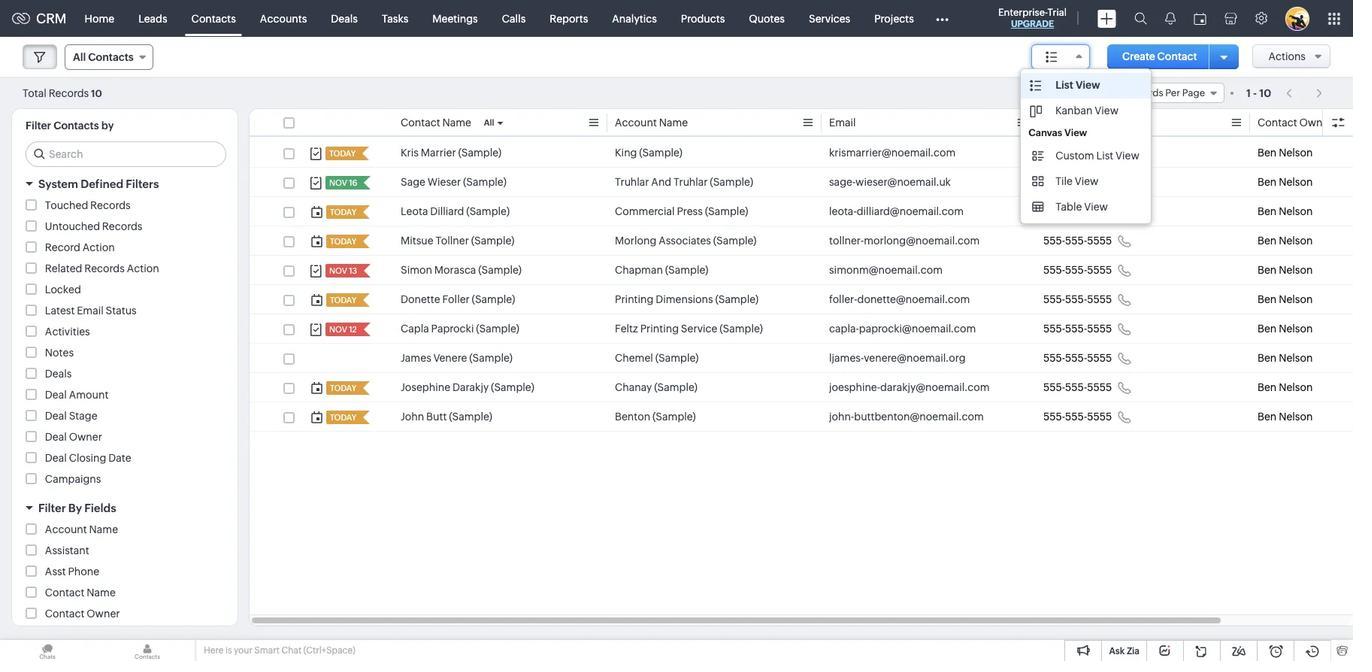 Task type: locate. For each thing, give the bounding box(es) containing it.
email up krismarrier@noemail.com link
[[829, 117, 856, 129]]

view for list view
[[1076, 79, 1101, 91]]

4 nelson from the top
[[1279, 235, 1313, 247]]

owner up closing
[[69, 431, 102, 443]]

nov left 16
[[329, 178, 347, 187]]

contact owner
[[1258, 117, 1333, 129], [45, 608, 120, 620]]

5555 for donette@noemail.com
[[1088, 293, 1112, 305]]

contacts inside field
[[88, 51, 134, 63]]

all for all contacts
[[73, 51, 86, 63]]

1 vertical spatial account
[[45, 523, 87, 535]]

today up nov 13
[[330, 237, 357, 246]]

untouched records
[[45, 220, 142, 232]]

2 vertical spatial nov
[[329, 325, 347, 334]]

0 vertical spatial contact owner
[[1258, 117, 1333, 129]]

josephine darakjy (sample) link
[[401, 380, 535, 395]]

3 deal from the top
[[45, 431, 67, 443]]

list inside option
[[1056, 79, 1074, 91]]

7 555-555-5555 from the top
[[1044, 323, 1112, 335]]

5555 for wieser@noemail.uk
[[1088, 176, 1112, 188]]

8 ben from the top
[[1258, 352, 1277, 364]]

phone
[[1044, 117, 1075, 129], [68, 566, 99, 578]]

size image inside kanban view option
[[1030, 105, 1042, 118]]

benton (sample)
[[615, 411, 696, 423]]

5555
[[1088, 147, 1112, 159], [1088, 176, 1112, 188], [1088, 205, 1112, 217], [1088, 235, 1112, 247], [1088, 264, 1112, 276], [1088, 293, 1112, 305], [1088, 323, 1112, 335], [1088, 352, 1112, 364], [1088, 381, 1112, 393], [1088, 411, 1112, 423]]

1 vertical spatial all
[[484, 118, 494, 127]]

contact inside create contact button
[[1158, 50, 1198, 62]]

(sample) right wieser
[[463, 176, 507, 188]]

all
[[73, 51, 86, 63], [484, 118, 494, 127]]

filter inside dropdown button
[[38, 502, 66, 514]]

0 horizontal spatial list
[[1056, 79, 1074, 91]]

deal left stage
[[45, 410, 67, 422]]

0 horizontal spatial email
[[77, 305, 104, 317]]

10
[[1260, 87, 1272, 99], [1114, 87, 1124, 99], [91, 88, 102, 99]]

name up the king (sample) link
[[659, 117, 688, 129]]

1 555-555-5555 from the top
[[1044, 147, 1112, 159]]

records up filter contacts by on the left top
[[49, 87, 89, 99]]

view for tile view
[[1075, 175, 1099, 187]]

4 ben nelson from the top
[[1258, 235, 1313, 247]]

1 ben from the top
[[1258, 147, 1277, 159]]

records inside field
[[1126, 87, 1164, 99]]

total
[[23, 87, 46, 99]]

Search text field
[[26, 142, 226, 166]]

capla-
[[829, 323, 859, 335]]

contacts right the leads link
[[191, 12, 236, 24]]

3 nelson from the top
[[1279, 205, 1313, 217]]

sage
[[401, 176, 426, 188]]

deal up deal stage
[[45, 389, 67, 401]]

5555 for venere@noemail.org
[[1088, 352, 1112, 364]]

today link for mitsue
[[326, 235, 358, 248]]

all inside all contacts field
[[73, 51, 86, 63]]

reports
[[550, 12, 588, 24]]

leota dilliard (sample)
[[401, 205, 510, 217]]

asst
[[45, 566, 66, 578]]

action up related records action
[[82, 241, 115, 253]]

1 horizontal spatial deals
[[331, 12, 358, 24]]

account up assistant
[[45, 523, 87, 535]]

0 vertical spatial account
[[615, 117, 657, 129]]

1 vertical spatial action
[[127, 262, 159, 274]]

locked
[[45, 284, 81, 296]]

home link
[[73, 0, 126, 36]]

size image down canvas
[[1033, 149, 1045, 162]]

records down record action
[[84, 262, 125, 274]]

7 ben from the top
[[1258, 323, 1277, 335]]

row group
[[250, 138, 1354, 432]]

leads
[[138, 12, 167, 24]]

chemel
[[615, 352, 653, 364]]

(sample) right associates
[[713, 235, 757, 247]]

services
[[809, 12, 851, 24]]

10 inside total records 10
[[91, 88, 102, 99]]

size image for table view
[[1033, 200, 1045, 214]]

email right latest
[[77, 305, 104, 317]]

list up kanban
[[1056, 79, 1074, 91]]

0 vertical spatial contact name
[[401, 117, 471, 129]]

(sample) up and
[[639, 147, 683, 159]]

0 vertical spatial list
[[1056, 79, 1074, 91]]

account up king
[[615, 117, 657, 129]]

1 vertical spatial list
[[1097, 150, 1114, 162]]

view up tile view "option"
[[1116, 150, 1140, 162]]

records down 'defined'
[[90, 199, 131, 211]]

1 horizontal spatial truhlar
[[674, 176, 708, 188]]

contact name down asst phone
[[45, 587, 116, 599]]

1 horizontal spatial email
[[829, 117, 856, 129]]

mitsue tollner (sample) link
[[401, 233, 515, 248]]

ben for paprocki@noemail.com
[[1258, 323, 1277, 335]]

feltz
[[615, 323, 638, 335]]

1 vertical spatial printing
[[640, 323, 679, 335]]

10 right -
[[1260, 87, 1272, 99]]

0 horizontal spatial all
[[73, 51, 86, 63]]

nelson for paprocki@noemail.com
[[1279, 323, 1313, 335]]

size image inside table view option
[[1033, 200, 1045, 214]]

ben nelson for paprocki@noemail.com
[[1258, 323, 1313, 335]]

1 vertical spatial filter
[[38, 502, 66, 514]]

0 horizontal spatial contact name
[[45, 587, 116, 599]]

size image inside "custom list view" 'option'
[[1033, 149, 1045, 162]]

6 555-555-5555 from the top
[[1044, 293, 1112, 305]]

kanban view
[[1056, 105, 1119, 117]]

2 ben nelson from the top
[[1258, 176, 1313, 188]]

contact down 1 - 10
[[1258, 117, 1298, 129]]

deals left tasks
[[331, 12, 358, 24]]

contact up kris
[[401, 117, 440, 129]]

4 ben from the top
[[1258, 235, 1277, 247]]

dilliard
[[430, 205, 464, 217]]

profile element
[[1277, 0, 1319, 36]]

10 555-555-5555 from the top
[[1044, 411, 1112, 423]]

feltz printing service (sample) link
[[615, 321, 763, 336]]

5555 for darakjy@noemail.com
[[1088, 381, 1112, 393]]

0 vertical spatial nov
[[329, 178, 347, 187]]

7 nelson from the top
[[1279, 323, 1313, 335]]

size image up canvas
[[1030, 105, 1042, 118]]

today down nov 13
[[330, 296, 357, 305]]

printing down 'chapman'
[[615, 293, 654, 305]]

8 ben nelson from the top
[[1258, 352, 1313, 364]]

size image inside list view option
[[1030, 79, 1042, 92]]

4 555-555-5555 from the top
[[1044, 235, 1112, 247]]

analytics link
[[600, 0, 669, 36]]

10 for 1 - 10
[[1260, 87, 1272, 99]]

truhlar
[[615, 176, 649, 188], [674, 176, 708, 188]]

ljames-
[[829, 352, 864, 364]]

view right table on the top right of page
[[1085, 201, 1108, 213]]

today link down nov 12 link
[[326, 381, 358, 395]]

6 ben nelson from the top
[[1258, 293, 1313, 305]]

size image for kanban view
[[1030, 105, 1042, 118]]

0 horizontal spatial 10
[[91, 88, 102, 99]]

account name up the king (sample) link
[[615, 117, 688, 129]]

view right tile
[[1075, 175, 1099, 187]]

size image left list view
[[1030, 79, 1042, 92]]

1 horizontal spatial 10
[[1114, 87, 1124, 99]]

today for mitsue tollner (sample)
[[330, 237, 357, 246]]

contact owner down 1 - 10
[[1258, 117, 1333, 129]]

nov 13
[[329, 266, 357, 275]]

today left john
[[330, 413, 357, 422]]

6 ben from the top
[[1258, 293, 1277, 305]]

trial
[[1048, 7, 1067, 18]]

9 555-555-5555 from the top
[[1044, 381, 1112, 393]]

view down list view option
[[1095, 105, 1119, 117]]

1 horizontal spatial action
[[127, 262, 159, 274]]

view up the kanban view
[[1076, 79, 1101, 91]]

deal for deal stage
[[45, 410, 67, 422]]

1 vertical spatial email
[[77, 305, 104, 317]]

None field
[[1032, 44, 1091, 69]]

2 nov from the top
[[329, 266, 347, 275]]

view
[[1076, 79, 1101, 91], [1095, 105, 1119, 117], [1065, 127, 1088, 138], [1116, 150, 1140, 162], [1075, 175, 1099, 187], [1085, 201, 1108, 213]]

dilliard@noemail.com
[[857, 205, 964, 217]]

size image for custom list view
[[1033, 149, 1045, 162]]

enterprise-trial upgrade
[[999, 7, 1067, 29]]

contact name up marrier
[[401, 117, 471, 129]]

today link left john
[[326, 411, 358, 424]]

create menu element
[[1089, 0, 1126, 36]]

ben nelson for darakjy@noemail.com
[[1258, 381, 1313, 393]]

9 ben from the top
[[1258, 381, 1277, 393]]

size image
[[1046, 50, 1058, 64], [1030, 79, 1042, 92], [1030, 105, 1042, 118], [1033, 149, 1045, 162], [1033, 174, 1045, 188], [1033, 200, 1045, 214]]

today up nov 16 link
[[329, 149, 356, 158]]

(sample) right foller
[[472, 293, 515, 305]]

all up the kris marrier (sample) link
[[484, 118, 494, 127]]

1 vertical spatial owner
[[69, 431, 102, 443]]

1 5555 from the top
[[1088, 147, 1112, 159]]

size image left tile
[[1033, 174, 1045, 188]]

Other Modules field
[[926, 6, 959, 30]]

4 deal from the top
[[45, 452, 67, 464]]

records down 'touched records'
[[102, 220, 142, 232]]

list view option
[[1021, 73, 1151, 99]]

(sample) up printing dimensions (sample) link
[[665, 264, 709, 276]]

(sample) right press
[[705, 205, 749, 217]]

contact owner down asst phone
[[45, 608, 120, 620]]

2 nelson from the top
[[1279, 176, 1313, 188]]

8 nelson from the top
[[1279, 352, 1313, 364]]

9 ben nelson from the top
[[1258, 381, 1313, 393]]

create contact
[[1123, 50, 1198, 62]]

commercial
[[615, 205, 675, 217]]

list box containing list view
[[1021, 69, 1151, 223]]

7 5555 from the top
[[1088, 323, 1112, 335]]

10 Records Per Page field
[[1105, 83, 1225, 103]]

1 horizontal spatial phone
[[1044, 117, 1075, 129]]

0 horizontal spatial account name
[[45, 523, 118, 535]]

custom list view option
[[1021, 143, 1151, 168]]

9 nelson from the top
[[1279, 381, 1313, 393]]

today link for leota
[[326, 205, 358, 219]]

All Contacts field
[[65, 44, 153, 70]]

12
[[349, 325, 357, 334]]

records left per in the right top of the page
[[1126, 87, 1164, 99]]

555-
[[1044, 147, 1066, 159], [1066, 147, 1088, 159], [1044, 176, 1066, 188], [1066, 176, 1088, 188], [1044, 205, 1066, 217], [1066, 205, 1088, 217], [1044, 235, 1066, 247], [1066, 235, 1088, 247], [1044, 264, 1066, 276], [1066, 264, 1088, 276], [1044, 293, 1066, 305], [1066, 293, 1088, 305], [1044, 323, 1066, 335], [1066, 323, 1088, 335], [1044, 352, 1066, 364], [1066, 352, 1088, 364], [1044, 381, 1066, 393], [1066, 381, 1088, 393], [1044, 411, 1066, 423], [1066, 411, 1088, 423]]

filter contacts by
[[26, 120, 114, 132]]

capla paprocki (sample) link
[[401, 321, 520, 336]]

10 nelson from the top
[[1279, 411, 1313, 423]]

9 5555 from the top
[[1088, 381, 1112, 393]]

0 horizontal spatial deals
[[45, 368, 72, 380]]

1 vertical spatial contacts
[[88, 51, 134, 63]]

3 ben nelson from the top
[[1258, 205, 1313, 217]]

service
[[681, 323, 718, 335]]

all for all
[[484, 118, 494, 127]]

today link up nov 13 link
[[326, 235, 358, 248]]

16
[[349, 178, 358, 187]]

nov left 13 at left
[[329, 266, 347, 275]]

filter by fields button
[[12, 495, 238, 521]]

5 5555 from the top
[[1088, 264, 1112, 276]]

capla-paprocki@noemail.com link
[[829, 321, 976, 336]]

3 nov from the top
[[329, 325, 347, 334]]

2 5555 from the top
[[1088, 176, 1112, 188]]

signals element
[[1157, 0, 1185, 37]]

0 vertical spatial filter
[[26, 120, 51, 132]]

1 vertical spatial phone
[[68, 566, 99, 578]]

(sample) down darakjy
[[449, 411, 493, 423]]

nov 16 link
[[326, 176, 359, 190]]

3 ben from the top
[[1258, 205, 1277, 217]]

name down asst phone
[[87, 587, 116, 599]]

foller-donette@noemail.com
[[829, 293, 970, 305]]

quotes
[[749, 12, 785, 24]]

today for kris marrier (sample)
[[329, 149, 356, 158]]

2 555-555-5555 from the top
[[1044, 176, 1112, 188]]

nelson for wieser@noemail.uk
[[1279, 176, 1313, 188]]

4 5555 from the top
[[1088, 235, 1112, 247]]

joesphine-
[[829, 381, 881, 393]]

10 5555 from the top
[[1088, 411, 1112, 423]]

0 vertical spatial all
[[73, 51, 86, 63]]

account name down the filter by fields
[[45, 523, 118, 535]]

contacts
[[191, 12, 236, 24], [88, 51, 134, 63], [54, 120, 99, 132]]

(sample) right tollner
[[471, 235, 515, 247]]

view inside "option"
[[1075, 175, 1099, 187]]

ben for morlong@noemail.com
[[1258, 235, 1277, 247]]

profile image
[[1286, 6, 1310, 30]]

2 ben from the top
[[1258, 176, 1277, 188]]

today down the nov 16
[[330, 208, 357, 217]]

king (sample) link
[[615, 145, 683, 160]]

(ctrl+space)
[[303, 645, 356, 656]]

10 up the kanban view
[[1114, 87, 1124, 99]]

filter down total
[[26, 120, 51, 132]]

nelson for donette@noemail.com
[[1279, 293, 1313, 305]]

untouched
[[45, 220, 100, 232]]

contacts image
[[100, 640, 195, 661]]

today link down nov 16 link
[[326, 205, 358, 219]]

2 deal from the top
[[45, 410, 67, 422]]

all up total records 10
[[73, 51, 86, 63]]

1 ben nelson from the top
[[1258, 147, 1313, 159]]

today link up nov 16 link
[[326, 147, 357, 160]]

navigation
[[1279, 82, 1331, 104]]

size image left table on the top right of page
[[1033, 200, 1045, 214]]

0 vertical spatial action
[[82, 241, 115, 253]]

today down nov 12
[[330, 384, 357, 393]]

deal down deal stage
[[45, 431, 67, 443]]

defined
[[81, 177, 123, 190]]

1 truhlar from the left
[[615, 176, 649, 188]]

today for john butt (sample)
[[330, 413, 357, 422]]

6 5555 from the top
[[1088, 293, 1112, 305]]

contacts down home link on the top of the page
[[88, 51, 134, 63]]

7 ben nelson from the top
[[1258, 323, 1313, 335]]

0 horizontal spatial truhlar
[[615, 176, 649, 188]]

actions
[[1269, 50, 1306, 62]]

10 ben from the top
[[1258, 411, 1277, 423]]

james venere (sample)
[[401, 352, 513, 364]]

morlong@noemail.com
[[864, 235, 980, 247]]

today link for josephine
[[326, 381, 358, 395]]

deal up "campaigns"
[[45, 452, 67, 464]]

foller-donette@noemail.com link
[[829, 292, 970, 307]]

nov for sage
[[329, 178, 347, 187]]

1 vertical spatial deals
[[45, 368, 72, 380]]

leota
[[401, 205, 428, 217]]

deal for deal closing date
[[45, 452, 67, 464]]

ben nelson for dilliard@noemail.com
[[1258, 205, 1313, 217]]

size image inside tile view "option"
[[1033, 174, 1045, 188]]

(sample) right darakjy
[[491, 381, 535, 393]]

list right custom on the top right of the page
[[1097, 150, 1114, 162]]

capla-paprocki@noemail.com
[[829, 323, 976, 335]]

owner down actions
[[1300, 117, 1333, 129]]

create
[[1123, 50, 1156, 62]]

1 horizontal spatial account name
[[615, 117, 688, 129]]

ben nelson for buttbenton@noemail.com
[[1258, 411, 1313, 423]]

chat
[[282, 645, 302, 656]]

nov left 12
[[329, 325, 347, 334]]

action
[[82, 241, 115, 253], [127, 262, 159, 274]]

nelson for morlong@noemail.com
[[1279, 235, 1313, 247]]

filter
[[26, 120, 51, 132], [38, 502, 66, 514]]

nov
[[329, 178, 347, 187], [329, 266, 347, 275], [329, 325, 347, 334]]

records for total
[[49, 87, 89, 99]]

8 555-555-5555 from the top
[[1044, 352, 1112, 364]]

dimensions
[[656, 293, 713, 305]]

by
[[68, 502, 82, 514]]

0 vertical spatial owner
[[1300, 117, 1333, 129]]

0 vertical spatial deals
[[331, 12, 358, 24]]

truhlar up press
[[674, 176, 708, 188]]

john
[[401, 411, 424, 423]]

contact up per in the right top of the page
[[1158, 50, 1198, 62]]

deal for deal amount
[[45, 389, 67, 401]]

(sample) up sage wieser (sample)
[[458, 147, 502, 159]]

contacts left by
[[54, 120, 99, 132]]

1 vertical spatial contact owner
[[45, 608, 120, 620]]

(sample) right morasca
[[478, 264, 522, 276]]

555-555-5555
[[1044, 147, 1112, 159], [1044, 176, 1112, 188], [1044, 205, 1112, 217], [1044, 235, 1112, 247], [1044, 264, 1112, 276], [1044, 293, 1112, 305], [1044, 323, 1112, 335], [1044, 352, 1112, 364], [1044, 381, 1112, 393], [1044, 411, 1112, 423]]

2 horizontal spatial 10
[[1260, 87, 1272, 99]]

(sample) up darakjy
[[469, 352, 513, 364]]

1 vertical spatial account name
[[45, 523, 118, 535]]

printing up chemel (sample) link
[[640, 323, 679, 335]]

view down kanban
[[1065, 127, 1088, 138]]

printing inside the feltz printing service (sample) link
[[640, 323, 679, 335]]

size image up list view
[[1046, 50, 1058, 64]]

zia
[[1127, 646, 1140, 657]]

0 vertical spatial printing
[[615, 293, 654, 305]]

2 vertical spatial contacts
[[54, 120, 99, 132]]

system defined filters
[[38, 177, 159, 190]]

owner down asst phone
[[87, 608, 120, 620]]

kris
[[401, 147, 419, 159]]

1 deal from the top
[[45, 389, 67, 401]]

today link
[[326, 147, 357, 160], [326, 205, 358, 219], [326, 235, 358, 248], [326, 293, 358, 307], [326, 381, 358, 395], [326, 411, 358, 424]]

1 vertical spatial nov
[[329, 266, 347, 275]]

today link down nov 13 link
[[326, 293, 358, 307]]

8 5555 from the top
[[1088, 352, 1112, 364]]

butt
[[426, 411, 447, 423]]

10 ben nelson from the top
[[1258, 411, 1313, 423]]

1 horizontal spatial all
[[484, 118, 494, 127]]

6 nelson from the top
[[1279, 293, 1313, 305]]

filter left by at the bottom left of page
[[38, 502, 66, 514]]

3 555-555-5555 from the top
[[1044, 205, 1112, 217]]

1 vertical spatial contact name
[[45, 587, 116, 599]]

nelson for dilliard@noemail.com
[[1279, 205, 1313, 217]]

truhlar left and
[[615, 176, 649, 188]]

1 horizontal spatial contact owner
[[1258, 117, 1333, 129]]

action up status
[[127, 262, 159, 274]]

contacts for filter contacts by
[[54, 120, 99, 132]]

1 horizontal spatial account
[[615, 117, 657, 129]]

2 truhlar from the left
[[674, 176, 708, 188]]

commercial press (sample)
[[615, 205, 749, 217]]

josephine darakjy (sample)
[[401, 381, 535, 393]]

leads link
[[126, 0, 179, 36]]

1 nov from the top
[[329, 178, 347, 187]]

deals
[[331, 12, 358, 24], [45, 368, 72, 380]]

enterprise-
[[999, 7, 1048, 18]]

deals down notes
[[45, 368, 72, 380]]

nelson
[[1279, 147, 1313, 159], [1279, 176, 1313, 188], [1279, 205, 1313, 217], [1279, 235, 1313, 247], [1279, 264, 1313, 276], [1279, 293, 1313, 305], [1279, 323, 1313, 335], [1279, 352, 1313, 364], [1279, 381, 1313, 393], [1279, 411, 1313, 423]]

list box
[[1021, 69, 1151, 223]]

3 5555 from the top
[[1088, 205, 1112, 217]]

1 horizontal spatial list
[[1097, 150, 1114, 162]]

(sample) down chemel (sample) link
[[654, 381, 698, 393]]

name up the kris marrier (sample) link
[[443, 117, 471, 129]]

10 up by
[[91, 88, 102, 99]]

today for josephine darakjy (sample)
[[330, 384, 357, 393]]

0 vertical spatial phone
[[1044, 117, 1075, 129]]



Task type: vqa. For each thing, say whether or not it's contained in the screenshot.
text box
no



Task type: describe. For each thing, give the bounding box(es) containing it.
sage-wieser@noemail.uk link
[[829, 174, 951, 190]]

records for 10
[[1126, 87, 1164, 99]]

0 horizontal spatial action
[[82, 241, 115, 253]]

(sample) down the feltz printing service (sample) link
[[656, 352, 699, 364]]

meetings link
[[421, 0, 490, 36]]

(sample) inside "link"
[[491, 381, 535, 393]]

555-555-5555 for paprocki@noemail.com
[[1044, 323, 1112, 335]]

press
[[677, 205, 703, 217]]

tile
[[1056, 175, 1073, 187]]

capla paprocki (sample)
[[401, 323, 520, 335]]

filter for filter by fields
[[38, 502, 66, 514]]

nov for capla
[[329, 325, 347, 334]]

foller
[[442, 293, 470, 305]]

contacts for all contacts
[[88, 51, 134, 63]]

chats image
[[0, 640, 95, 661]]

5555 for morlong@noemail.com
[[1088, 235, 1112, 247]]

today link for donette
[[326, 293, 358, 307]]

size image for list view
[[1030, 79, 1042, 92]]

john butt (sample)
[[401, 411, 493, 423]]

smart
[[254, 645, 280, 656]]

deal for deal owner
[[45, 431, 67, 443]]

chanay
[[615, 381, 652, 393]]

ben for wieser@noemail.uk
[[1258, 176, 1277, 188]]

(sample) right service
[[720, 323, 763, 335]]

nelson for buttbenton@noemail.com
[[1279, 411, 1313, 423]]

nov 12
[[329, 325, 357, 334]]

555-555-5555 for donette@noemail.com
[[1044, 293, 1112, 305]]

555-555-5555 for morlong@noemail.com
[[1044, 235, 1112, 247]]

5555 for buttbenton@noemail.com
[[1088, 411, 1112, 423]]

(sample) right dilliard
[[466, 205, 510, 217]]

row group containing kris marrier (sample)
[[250, 138, 1354, 432]]

records for related
[[84, 262, 125, 274]]

name down 'fields' at the left of page
[[89, 523, 118, 535]]

kanban view option
[[1021, 99, 1151, 124]]

5 nelson from the top
[[1279, 264, 1313, 276]]

calendar image
[[1194, 12, 1207, 24]]

john-
[[829, 411, 854, 423]]

555-555-5555 for darakjy@noemail.com
[[1044, 381, 1112, 393]]

benton
[[615, 411, 651, 423]]

calls link
[[490, 0, 538, 36]]

ljames-venere@noemail.org
[[829, 352, 966, 364]]

records for touched
[[90, 199, 131, 211]]

page
[[1183, 87, 1205, 99]]

contacts link
[[179, 0, 248, 36]]

contact up chats "image"
[[45, 608, 85, 620]]

canvas view
[[1029, 127, 1088, 138]]

555-555-5555 for venere@noemail.org
[[1044, 352, 1112, 364]]

leota-
[[829, 205, 857, 217]]

555-555-5555 for wieser@noemail.uk
[[1044, 176, 1112, 188]]

5 555-555-5555 from the top
[[1044, 264, 1112, 276]]

james
[[401, 352, 431, 364]]

tollner
[[436, 235, 469, 247]]

search element
[[1126, 0, 1157, 37]]

0 horizontal spatial contact owner
[[45, 608, 120, 620]]

ben nelson for donette@noemail.com
[[1258, 293, 1313, 305]]

today for donette foller (sample)
[[330, 296, 357, 305]]

josephine
[[401, 381, 451, 393]]

system
[[38, 177, 78, 190]]

sage wieser (sample) link
[[401, 174, 507, 190]]

filter by fields
[[38, 502, 116, 514]]

notes
[[45, 347, 74, 359]]

king (sample)
[[615, 147, 683, 159]]

size image for tile view
[[1033, 174, 1045, 188]]

10 inside field
[[1114, 87, 1124, 99]]

ben for dilliard@noemail.com
[[1258, 205, 1277, 217]]

list inside 'option'
[[1097, 150, 1114, 162]]

ask
[[1110, 646, 1125, 657]]

projects link
[[863, 0, 926, 36]]

(sample) inside 'link'
[[471, 235, 515, 247]]

5555 for dilliard@noemail.com
[[1088, 205, 1112, 217]]

555-555-5555 for dilliard@noemail.com
[[1044, 205, 1112, 217]]

touched
[[45, 199, 88, 211]]

simonm@noemail.com link
[[829, 262, 943, 277]]

tollner-
[[829, 235, 864, 247]]

nelson for venere@noemail.org
[[1279, 352, 1313, 364]]

tollner-morlong@noemail.com
[[829, 235, 980, 247]]

ben nelson for morlong@noemail.com
[[1258, 235, 1313, 247]]

latest
[[45, 305, 75, 317]]

simon morasca (sample)
[[401, 264, 522, 276]]

related records action
[[45, 262, 159, 274]]

capla
[[401, 323, 429, 335]]

today for leota dilliard (sample)
[[330, 208, 357, 217]]

ben for buttbenton@noemail.com
[[1258, 411, 1277, 423]]

10 for total records 10
[[91, 88, 102, 99]]

meetings
[[433, 12, 478, 24]]

signals image
[[1166, 12, 1176, 25]]

tile view option
[[1021, 168, 1151, 194]]

reports link
[[538, 0, 600, 36]]

(sample) up 'commercial press (sample)' link
[[710, 176, 754, 188]]

paprocki
[[431, 323, 474, 335]]

today link for kris
[[326, 147, 357, 160]]

search image
[[1135, 12, 1148, 25]]

simon morasca (sample) link
[[401, 262, 522, 277]]

1 horizontal spatial contact name
[[401, 117, 471, 129]]

campaigns
[[45, 473, 101, 485]]

joesphine-darakjy@noemail.com
[[829, 381, 990, 393]]

sage-wieser@noemail.uk
[[829, 176, 951, 188]]

(sample) down chanay (sample)
[[653, 411, 696, 423]]

view for kanban view
[[1095, 105, 1119, 117]]

morasca
[[435, 264, 476, 276]]

sage wieser (sample)
[[401, 176, 507, 188]]

canvas
[[1029, 127, 1063, 138]]

deal owner
[[45, 431, 102, 443]]

ben nelson for venere@noemail.org
[[1258, 352, 1313, 364]]

touched records
[[45, 199, 131, 211]]

555-555-5555 for buttbenton@noemail.com
[[1044, 411, 1112, 423]]

donette foller (sample) link
[[401, 292, 515, 307]]

filter for filter contacts by
[[26, 120, 51, 132]]

nelson for darakjy@noemail.com
[[1279, 381, 1313, 393]]

printing inside printing dimensions (sample) link
[[615, 293, 654, 305]]

0 horizontal spatial account
[[45, 523, 87, 535]]

nov 16
[[329, 178, 358, 187]]

view for canvas view
[[1065, 127, 1088, 138]]

john-buttbenton@noemail.com
[[829, 411, 984, 423]]

-
[[1254, 87, 1258, 99]]

view for table view
[[1085, 201, 1108, 213]]

activities
[[45, 326, 90, 338]]

kris marrier (sample)
[[401, 147, 502, 159]]

1 nelson from the top
[[1279, 147, 1313, 159]]

5555 for paprocki@noemail.com
[[1088, 323, 1112, 335]]

deal stage
[[45, 410, 97, 422]]

ben nelson for wieser@noemail.uk
[[1258, 176, 1313, 188]]

asst phone
[[45, 566, 99, 578]]

by
[[101, 120, 114, 132]]

chanay (sample)
[[615, 381, 698, 393]]

5 ben nelson from the top
[[1258, 264, 1313, 276]]

donette
[[401, 293, 440, 305]]

create contact button
[[1108, 44, 1213, 69]]

associates
[[659, 235, 711, 247]]

mitsue
[[401, 235, 434, 247]]

0 vertical spatial contacts
[[191, 12, 236, 24]]

table view option
[[1021, 194, 1151, 220]]

your
[[234, 645, 253, 656]]

(sample) up service
[[716, 293, 759, 305]]

2 vertical spatial owner
[[87, 608, 120, 620]]

records for untouched
[[102, 220, 142, 232]]

record action
[[45, 241, 115, 253]]

view inside 'option'
[[1116, 150, 1140, 162]]

here
[[204, 645, 224, 656]]

kanban
[[1056, 105, 1093, 117]]

0 vertical spatial account name
[[615, 117, 688, 129]]

ben for donette@noemail.com
[[1258, 293, 1277, 305]]

products link
[[669, 0, 737, 36]]

ben for darakjy@noemail.com
[[1258, 381, 1277, 393]]

nov for simon
[[329, 266, 347, 275]]

joesphine-darakjy@noemail.com link
[[829, 380, 990, 395]]

custom
[[1056, 150, 1095, 162]]

stage
[[69, 410, 97, 422]]

venere
[[434, 352, 467, 364]]

today link for john
[[326, 411, 358, 424]]

kris marrier (sample) link
[[401, 145, 502, 160]]

0 horizontal spatial phone
[[68, 566, 99, 578]]

krismarrier@noemail.com
[[829, 147, 956, 159]]

1 - 10
[[1247, 87, 1272, 99]]

create menu image
[[1098, 9, 1117, 27]]

ben for venere@noemail.org
[[1258, 352, 1277, 364]]

filters
[[126, 177, 159, 190]]

fields
[[84, 502, 116, 514]]

foller-
[[829, 293, 858, 305]]

tollner-morlong@noemail.com link
[[829, 233, 980, 248]]

5 ben from the top
[[1258, 264, 1277, 276]]

contact down asst phone
[[45, 587, 85, 599]]

(sample) right paprocki
[[476, 323, 520, 335]]

quotes link
[[737, 0, 797, 36]]

0 vertical spatial email
[[829, 117, 856, 129]]

chemel (sample)
[[615, 352, 699, 364]]



